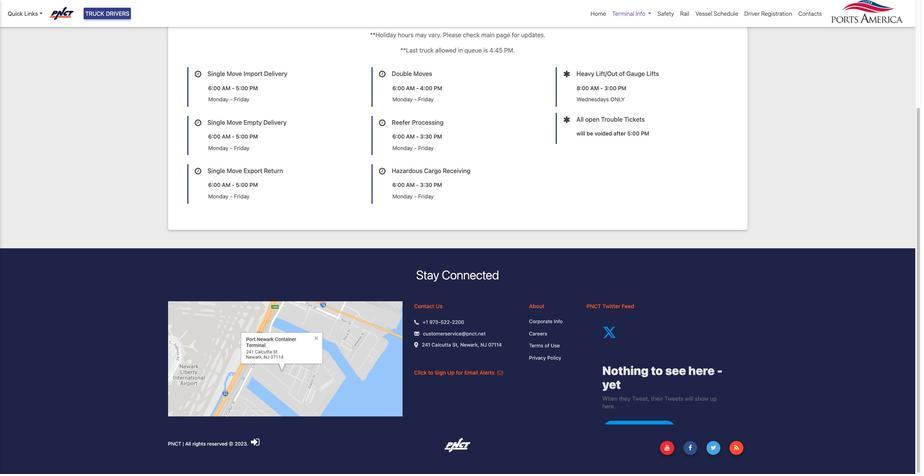 Task type: describe. For each thing, give the bounding box(es) containing it.
**last truck allowed in queue is 4:45 pm.
[[401, 47, 515, 54]]

reefer processing
[[392, 119, 444, 126]]

info for terminal info
[[636, 10, 646, 17]]

please
[[443, 32, 462, 39]]

links
[[24, 10, 38, 17]]

0 horizontal spatial all
[[185, 441, 191, 447]]

heavy lift/out of gauge lifts
[[577, 70, 659, 77]]

6:00 am - 3:30 pm for processing
[[393, 133, 442, 140]]

truck
[[420, 47, 434, 54]]

customerservice@pnct.net link
[[423, 330, 486, 338]]

truck drivers
[[85, 10, 130, 17]]

corporate
[[529, 318, 553, 324]]

trouble
[[601, 116, 623, 123]]

terms
[[529, 343, 544, 349]]

move for import
[[227, 70, 242, 77]]

terminal
[[613, 10, 635, 17]]

stay connected
[[416, 267, 499, 282]]

click
[[414, 369, 427, 376]]

privacy
[[529, 355, 546, 361]]

quick links
[[8, 10, 38, 17]]

pm for reefer processing
[[434, 133, 442, 140]]

0 vertical spatial all
[[577, 116, 584, 123]]

**holiday hours may vary. please check main page for updates.
[[370, 32, 546, 39]]

5:00 right after at the top right
[[628, 130, 640, 137]]

contacts
[[799, 10, 822, 17]]

rail
[[681, 10, 690, 17]]

4:00
[[420, 85, 433, 91]]

privacy policy link
[[529, 354, 575, 362]]

monday for hazardous cargo receiving
[[393, 193, 413, 200]]

st,
[[453, 342, 459, 348]]

monday for double moves
[[393, 96, 413, 103]]

double moves
[[392, 70, 432, 77]]

vessel schedule
[[696, 10, 739, 17]]

lift/out
[[596, 70, 618, 77]]

monday - friday for hazardous cargo receiving
[[393, 193, 434, 200]]

single move export return
[[208, 167, 283, 174]]

friday for single move export return
[[234, 193, 250, 200]]

lifts
[[647, 70, 659, 77]]

safety
[[658, 10, 674, 17]]

moves
[[414, 70, 432, 77]]

gauge
[[627, 70, 645, 77]]

policy
[[548, 355, 562, 361]]

3:30 for processing
[[420, 133, 432, 140]]

connected
[[442, 267, 499, 282]]

single for single move import delivery
[[208, 70, 225, 77]]

in
[[458, 47, 463, 54]]

5:00 for single move import delivery
[[236, 85, 248, 91]]

corporate info
[[529, 318, 563, 324]]

to
[[428, 369, 433, 376]]

will
[[577, 130, 586, 137]]

**last
[[401, 47, 418, 54]]

sign in image
[[251, 437, 260, 447]]

hazardous
[[392, 167, 423, 174]]

pm down "tickets"
[[641, 130, 650, 137]]

page
[[497, 32, 510, 39]]

pm.
[[504, 47, 515, 54]]

import
[[244, 70, 263, 77]]

queue
[[465, 47, 482, 54]]

vary.
[[429, 32, 442, 39]]

updates.
[[521, 32, 546, 39]]

monday for single move export return
[[208, 193, 229, 200]]

corporate info link
[[529, 318, 575, 325]]

monday - friday for single move export return
[[208, 193, 250, 200]]

friday for single move import delivery
[[234, 96, 250, 103]]

6:00 am - 3:30 pm for cargo
[[393, 182, 442, 188]]

delivery for single move import delivery
[[264, 70, 287, 77]]

of inside terms of use link
[[545, 343, 550, 349]]

processing
[[412, 119, 444, 126]]

monday for single move import delivery
[[208, 96, 229, 103]]

return
[[264, 167, 283, 174]]

pm for double moves
[[434, 85, 442, 91]]

+1 973-522-2200 link
[[423, 319, 464, 326]]

move for export
[[227, 167, 242, 174]]

6:00 am - 4:00 pm
[[393, 85, 442, 91]]

4:45
[[490, 47, 503, 54]]

is
[[484, 47, 488, 54]]

click to sign up for email alerts
[[414, 369, 496, 376]]

07114
[[488, 342, 502, 348]]

pm for heavy lift/out of gauge lifts
[[618, 85, 627, 91]]

delivery for single move empty delivery
[[264, 119, 287, 126]]

drivers
[[106, 10, 130, 17]]

5:00 for single move empty delivery
[[236, 133, 248, 140]]

truck
[[85, 10, 104, 17]]

home link
[[588, 6, 610, 21]]

pnct | all rights reserved © 2023.
[[168, 441, 250, 447]]

truck drivers link
[[84, 8, 131, 19]]

all open trouble tickets
[[577, 116, 645, 123]]

calcutta
[[432, 342, 451, 348]]

am for single move import delivery
[[222, 85, 231, 91]]

friday for reefer processing
[[418, 145, 434, 151]]

nj
[[481, 342, 487, 348]]

3:30 for cargo
[[420, 182, 432, 188]]

6:00 am - 5:00 pm for empty
[[208, 133, 258, 140]]

+1
[[423, 319, 428, 325]]

vessel schedule link
[[693, 6, 742, 21]]

info for corporate info
[[554, 318, 563, 324]]

careers
[[529, 330, 547, 337]]

main
[[482, 32, 495, 39]]

monday - friday for double moves
[[393, 96, 434, 103]]

6:00 am - 5:00 pm for export
[[208, 182, 258, 188]]

customerservice@pnct.net
[[423, 330, 486, 337]]

am for single move empty delivery
[[222, 133, 231, 140]]

973-
[[430, 319, 441, 325]]

move for empty
[[227, 119, 242, 126]]

5:00 for single move export return
[[236, 182, 248, 188]]

reefer
[[392, 119, 411, 126]]

8:00 am - 3:00 pm
[[577, 85, 627, 91]]

pm for single move import delivery
[[250, 85, 258, 91]]

alerts
[[480, 369, 495, 376]]



Task type: vqa. For each thing, say whether or not it's contained in the screenshot.
text field
no



Task type: locate. For each thing, give the bounding box(es) containing it.
monday - friday
[[208, 96, 250, 103], [393, 96, 434, 103], [208, 145, 250, 151], [393, 145, 434, 151], [208, 193, 250, 200], [393, 193, 434, 200]]

contact
[[414, 303, 435, 309]]

about
[[529, 303, 545, 309]]

6:00 for reefer processing
[[393, 133, 405, 140]]

newark,
[[460, 342, 479, 348]]

driver registration
[[745, 10, 793, 17]]

after
[[614, 130, 626, 137]]

wednesdays only
[[577, 96, 625, 103]]

3 single from the top
[[208, 167, 225, 174]]

up
[[448, 369, 455, 376]]

1 6:00 am - 3:30 pm from the top
[[393, 133, 442, 140]]

am down hazardous
[[406, 182, 415, 188]]

0 vertical spatial 6:00 am - 3:30 pm
[[393, 133, 442, 140]]

6:00 am - 5:00 pm
[[208, 85, 258, 91], [208, 133, 258, 140], [208, 182, 258, 188]]

monday up the single move empty delivery
[[208, 96, 229, 103]]

monday - friday down 6:00 am - 4:00 pm in the top of the page
[[393, 96, 434, 103]]

am down reefer processing
[[406, 133, 415, 140]]

will be voided after 5:00 pm
[[577, 130, 650, 137]]

am for double moves
[[406, 85, 415, 91]]

1 horizontal spatial of
[[619, 70, 625, 77]]

6:00 down single move import delivery
[[208, 85, 221, 91]]

1 vertical spatial info
[[554, 318, 563, 324]]

all right |
[[185, 441, 191, 447]]

sign
[[435, 369, 446, 376]]

1 single from the top
[[208, 70, 225, 77]]

pnct
[[587, 303, 601, 309], [168, 441, 181, 447]]

single for single move empty delivery
[[208, 119, 225, 126]]

1 vertical spatial delivery
[[264, 119, 287, 126]]

monday - friday for reefer processing
[[393, 145, 434, 151]]

3:30 down processing
[[420, 133, 432, 140]]

0 vertical spatial 6:00 am - 5:00 pm
[[208, 85, 258, 91]]

am for heavy lift/out of gauge lifts
[[591, 85, 599, 91]]

monday down 6:00 am - 4:00 pm in the top of the page
[[393, 96, 413, 103]]

6:00 down reefer
[[393, 133, 405, 140]]

0 vertical spatial 3:30
[[420, 133, 432, 140]]

friday up the single move empty delivery
[[234, 96, 250, 103]]

quick links link
[[8, 9, 43, 18]]

of left use
[[545, 343, 550, 349]]

3 6:00 am - 5:00 pm from the top
[[208, 182, 258, 188]]

am for single move export return
[[222, 182, 231, 188]]

5:00 down single move export return
[[236, 182, 248, 188]]

3:30 down hazardous cargo receiving at the top of the page
[[420, 182, 432, 188]]

1 vertical spatial move
[[227, 119, 242, 126]]

522-
[[441, 319, 452, 325]]

6:00
[[208, 85, 221, 91], [393, 85, 405, 91], [208, 133, 221, 140], [393, 133, 405, 140], [208, 182, 221, 188], [393, 182, 405, 188]]

0 horizontal spatial pnct
[[168, 441, 181, 447]]

monday - friday up single move export return
[[208, 145, 250, 151]]

6:00 down the single move empty delivery
[[208, 133, 221, 140]]

pm right 4:00
[[434, 85, 442, 91]]

241
[[422, 342, 430, 348]]

monday - friday down single move export return
[[208, 193, 250, 200]]

am for reefer processing
[[406, 133, 415, 140]]

241 calcutta st, newark, nj 07114
[[422, 342, 502, 348]]

0 vertical spatial delivery
[[264, 70, 287, 77]]

2 single from the top
[[208, 119, 225, 126]]

6:00 for double moves
[[393, 85, 405, 91]]

info up careers link
[[554, 318, 563, 324]]

quick
[[8, 10, 23, 17]]

hours
[[398, 32, 414, 39]]

monday
[[208, 96, 229, 103], [393, 96, 413, 103], [208, 145, 229, 151], [393, 145, 413, 151], [208, 193, 229, 200], [393, 193, 413, 200]]

may
[[415, 32, 427, 39]]

5:00 down the single move empty delivery
[[236, 133, 248, 140]]

single left export
[[208, 167, 225, 174]]

1 vertical spatial 6:00 am - 5:00 pm
[[208, 133, 258, 140]]

monday - friday down hazardous
[[393, 193, 434, 200]]

2 vertical spatial single
[[208, 167, 225, 174]]

2 move from the top
[[227, 119, 242, 126]]

1 vertical spatial 3:30
[[420, 182, 432, 188]]

double
[[392, 70, 412, 77]]

for right up
[[456, 369, 463, 376]]

single move empty delivery
[[208, 119, 287, 126]]

2 6:00 am - 3:30 pm from the top
[[393, 182, 442, 188]]

heavy
[[577, 70, 595, 77]]

6:00 down single move export return
[[208, 182, 221, 188]]

terms of use
[[529, 343, 560, 349]]

0 horizontal spatial info
[[554, 318, 563, 324]]

am
[[222, 85, 231, 91], [406, 85, 415, 91], [591, 85, 599, 91], [222, 133, 231, 140], [406, 133, 415, 140], [222, 182, 231, 188], [406, 182, 415, 188]]

1 6:00 am - 5:00 pm from the top
[[208, 85, 258, 91]]

monday up single move export return
[[208, 145, 229, 151]]

am down single move export return
[[222, 182, 231, 188]]

envelope o image
[[498, 370, 503, 376]]

1 3:30 from the top
[[420, 133, 432, 140]]

friday down 4:00
[[418, 96, 434, 103]]

monday down single move export return
[[208, 193, 229, 200]]

monday down hazardous
[[393, 193, 413, 200]]

©
[[229, 441, 233, 447]]

click to sign up for email alerts link
[[414, 369, 503, 376]]

delivery right empty
[[264, 119, 287, 126]]

monday up hazardous
[[393, 145, 413, 151]]

1 vertical spatial of
[[545, 343, 550, 349]]

pnct for pnct twitter feed
[[587, 303, 601, 309]]

6:00 for single move export return
[[208, 182, 221, 188]]

6:00 for hazardous cargo receiving
[[393, 182, 405, 188]]

all
[[577, 116, 584, 123], [185, 441, 191, 447]]

single left empty
[[208, 119, 225, 126]]

6:00 am - 5:00 pm down single move import delivery
[[208, 85, 258, 91]]

1 horizontal spatial all
[[577, 116, 584, 123]]

+1 973-522-2200
[[423, 319, 464, 325]]

feed
[[622, 303, 635, 309]]

only
[[611, 96, 625, 103]]

1 vertical spatial 6:00 am - 3:30 pm
[[393, 182, 442, 188]]

pm down import
[[250, 85, 258, 91]]

1 horizontal spatial for
[[512, 32, 520, 39]]

export
[[244, 167, 262, 174]]

monday for single move empty delivery
[[208, 145, 229, 151]]

6:00 am - 5:00 pm for import
[[208, 85, 258, 91]]

pm down processing
[[434, 133, 442, 140]]

6:00 am - 3:30 pm down hazardous
[[393, 182, 442, 188]]

for
[[512, 32, 520, 39], [456, 369, 463, 376]]

rights
[[193, 441, 206, 447]]

driver
[[745, 10, 760, 17]]

1 move from the top
[[227, 70, 242, 77]]

of left gauge
[[619, 70, 625, 77]]

monday - friday for single move import delivery
[[208, 96, 250, 103]]

pm down cargo
[[434, 182, 442, 188]]

terms of use link
[[529, 342, 575, 350]]

2 6:00 am - 5:00 pm from the top
[[208, 133, 258, 140]]

pnct for pnct | all rights reserved © 2023.
[[168, 441, 181, 447]]

pnct left |
[[168, 441, 181, 447]]

voided
[[595, 130, 612, 137]]

open
[[586, 116, 600, 123]]

vessel
[[696, 10, 713, 17]]

3:00
[[605, 85, 617, 91]]

single move import delivery
[[208, 70, 287, 77]]

0 vertical spatial for
[[512, 32, 520, 39]]

check
[[463, 32, 480, 39]]

pm right 3:00
[[618, 85, 627, 91]]

stay
[[416, 267, 439, 282]]

receiving
[[443, 167, 471, 174]]

pnct left twitter
[[587, 303, 601, 309]]

0 vertical spatial single
[[208, 70, 225, 77]]

6:00 am - 5:00 pm down the single move empty delivery
[[208, 133, 258, 140]]

pnct twitter feed
[[587, 303, 635, 309]]

6:00 am - 3:30 pm down reefer processing
[[393, 133, 442, 140]]

1 horizontal spatial info
[[636, 10, 646, 17]]

allowed
[[436, 47, 457, 54]]

0 horizontal spatial of
[[545, 343, 550, 349]]

8:00
[[577, 85, 589, 91]]

wednesdays
[[577, 96, 609, 103]]

1 vertical spatial pnct
[[168, 441, 181, 447]]

friday for double moves
[[418, 96, 434, 103]]

friday down single move export return
[[234, 193, 250, 200]]

2200
[[452, 319, 464, 325]]

info
[[636, 10, 646, 17], [554, 318, 563, 324]]

be
[[587, 130, 593, 137]]

empty
[[244, 119, 262, 126]]

am for hazardous cargo receiving
[[406, 182, 415, 188]]

monday - friday for single move empty delivery
[[208, 145, 250, 151]]

am down the double moves
[[406, 85, 415, 91]]

move
[[227, 70, 242, 77], [227, 119, 242, 126], [227, 167, 242, 174]]

pm for hazardous cargo receiving
[[434, 182, 442, 188]]

pm down empty
[[250, 133, 258, 140]]

pm for single move export return
[[250, 182, 258, 188]]

friday up hazardous cargo receiving at the top of the page
[[418, 145, 434, 151]]

for right page
[[512, 32, 520, 39]]

friday down hazardous cargo receiving at the top of the page
[[418, 193, 434, 200]]

0 vertical spatial of
[[619, 70, 625, 77]]

careers link
[[529, 330, 575, 338]]

6:00 for single move import delivery
[[208, 85, 221, 91]]

6:00 down hazardous
[[393, 182, 405, 188]]

delivery right import
[[264, 70, 287, 77]]

pm down export
[[250, 182, 258, 188]]

1 horizontal spatial pnct
[[587, 303, 601, 309]]

monday - friday up the single move empty delivery
[[208, 96, 250, 103]]

move left empty
[[227, 119, 242, 126]]

1 vertical spatial all
[[185, 441, 191, 447]]

|
[[183, 441, 184, 447]]

info right the terminal
[[636, 10, 646, 17]]

friday for single move empty delivery
[[234, 145, 250, 151]]

am up wednesdays
[[591, 85, 599, 91]]

1 vertical spatial for
[[456, 369, 463, 376]]

0 vertical spatial move
[[227, 70, 242, 77]]

**holiday
[[370, 32, 396, 39]]

241 calcutta st, newark, nj 07114 link
[[422, 341, 502, 349]]

monday for reefer processing
[[393, 145, 413, 151]]

2 vertical spatial move
[[227, 167, 242, 174]]

2 vertical spatial 6:00 am - 5:00 pm
[[208, 182, 258, 188]]

pm for single move empty delivery
[[250, 133, 258, 140]]

reserved
[[207, 441, 228, 447]]

cargo
[[424, 167, 442, 174]]

am down single move import delivery
[[222, 85, 231, 91]]

twitter
[[603, 303, 621, 309]]

single for single move export return
[[208, 167, 225, 174]]

driver registration link
[[742, 6, 796, 21]]

tickets
[[624, 116, 645, 123]]

0 horizontal spatial for
[[456, 369, 463, 376]]

home
[[591, 10, 606, 17]]

6:00 for single move empty delivery
[[208, 133, 221, 140]]

0 vertical spatial pnct
[[587, 303, 601, 309]]

move left import
[[227, 70, 242, 77]]

6:00 am - 5:00 pm down single move export return
[[208, 182, 258, 188]]

1 vertical spatial single
[[208, 119, 225, 126]]

schedule
[[714, 10, 739, 17]]

2 3:30 from the top
[[420, 182, 432, 188]]

move left export
[[227, 167, 242, 174]]

3 move from the top
[[227, 167, 242, 174]]

terminal info link
[[610, 6, 655, 21]]

6:00 down double
[[393, 85, 405, 91]]

us
[[436, 303, 443, 309]]

am down the single move empty delivery
[[222, 133, 231, 140]]

friday
[[234, 96, 250, 103], [418, 96, 434, 103], [234, 145, 250, 151], [418, 145, 434, 151], [234, 193, 250, 200], [418, 193, 434, 200]]

0 vertical spatial info
[[636, 10, 646, 17]]

email
[[465, 369, 478, 376]]

monday - friday up hazardous
[[393, 145, 434, 151]]

5:00 down single move import delivery
[[236, 85, 248, 91]]

friday up single move export return
[[234, 145, 250, 151]]

friday for hazardous cargo receiving
[[418, 193, 434, 200]]

all left open
[[577, 116, 584, 123]]

single left import
[[208, 70, 225, 77]]



